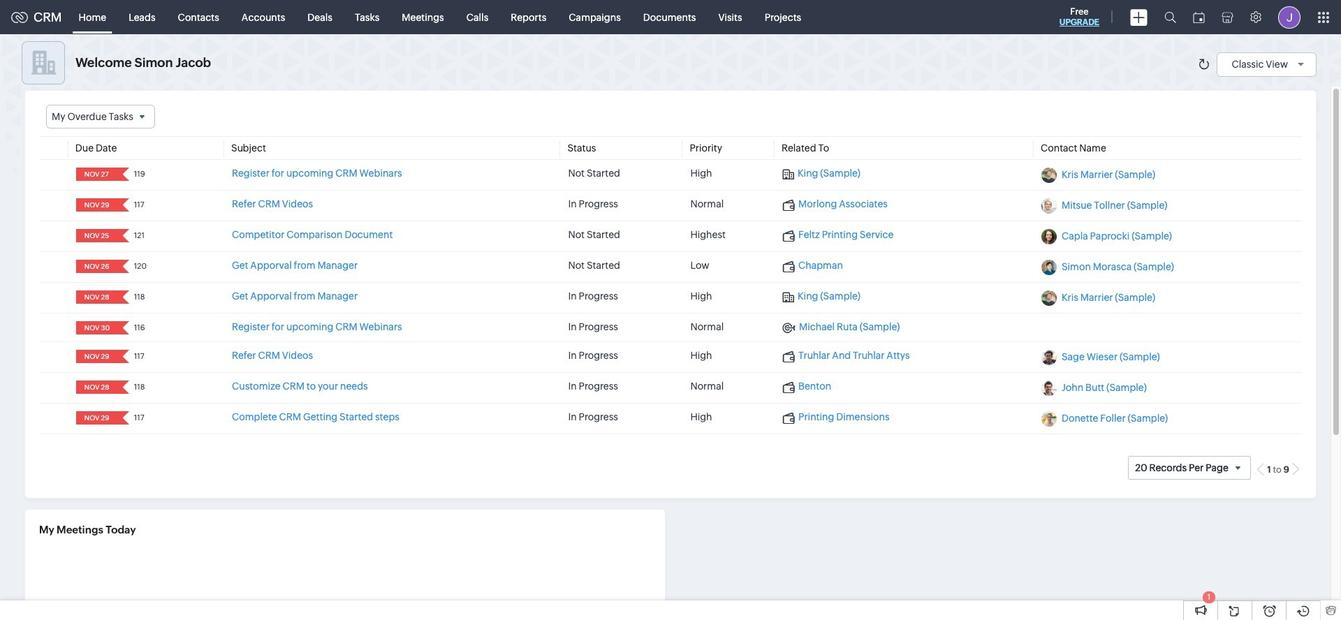 Task type: vqa. For each thing, say whether or not it's contained in the screenshot.
Expected
no



Task type: locate. For each thing, give the bounding box(es) containing it.
profile image
[[1279, 6, 1301, 28]]

create menu image
[[1130, 9, 1148, 26]]

logo image
[[11, 12, 28, 23]]

calendar image
[[1193, 12, 1205, 23]]

None field
[[46, 105, 155, 129], [80, 168, 113, 181], [80, 199, 113, 212], [80, 229, 113, 243], [80, 260, 113, 273], [80, 291, 113, 304], [80, 322, 113, 335], [80, 350, 113, 363], [80, 381, 113, 394], [80, 412, 113, 425], [46, 105, 155, 129], [80, 168, 113, 181], [80, 199, 113, 212], [80, 229, 113, 243], [80, 260, 113, 273], [80, 291, 113, 304], [80, 322, 113, 335], [80, 350, 113, 363], [80, 381, 113, 394], [80, 412, 113, 425]]



Task type: describe. For each thing, give the bounding box(es) containing it.
create menu element
[[1122, 0, 1156, 34]]

profile element
[[1270, 0, 1309, 34]]

search element
[[1156, 0, 1185, 34]]

search image
[[1165, 11, 1177, 23]]



